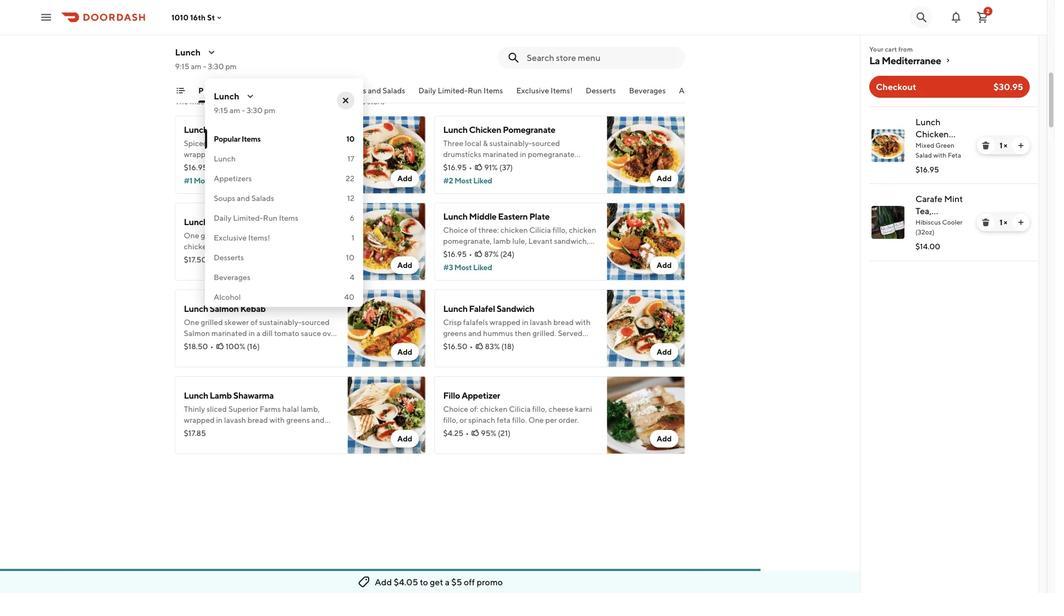 Task type: vqa. For each thing, say whether or not it's contained in the screenshot.


Task type: locate. For each thing, give the bounding box(es) containing it.
9:15 up lunch chicken shawerma
[[214, 106, 228, 115]]

1 vertical spatial popular items
[[214, 134, 261, 143]]

menus image down 'st' at left
[[207, 48, 216, 57]]

most for lunch chicken pomegranate
[[454, 176, 472, 185]]

exclusive
[[516, 86, 549, 95], [214, 233, 247, 242]]

0 vertical spatial soups
[[345, 86, 366, 95]]

am up lunch chicken shawerma
[[230, 106, 240, 115]]

2 × from the top
[[1004, 218, 1007, 227]]

items! left desserts button
[[550, 86, 572, 95]]

chicken up mixed
[[915, 129, 949, 139]]

0 horizontal spatial beverages
[[214, 273, 250, 282]]

0 vertical spatial salads
[[382, 86, 405, 95]]

from up la mediterranee
[[898, 45, 913, 53]]

per
[[545, 416, 557, 425]]

1 vertical spatial alcohol
[[214, 293, 241, 302]]

most
[[190, 97, 207, 106]]

1 vertical spatial fillo,
[[443, 416, 458, 425]]

0 horizontal spatial pm
[[225, 62, 237, 71]]

soups and salads
[[345, 86, 405, 95], [214, 194, 274, 203]]

- up most
[[203, 62, 206, 71]]

beverages left "alcohol" button
[[629, 86, 665, 95]]

salads
[[382, 86, 405, 95], [251, 194, 274, 203]]

soups down appetizers
[[214, 194, 235, 203]]

(16)
[[247, 342, 260, 351]]

1 vertical spatial pm
[[264, 106, 275, 115]]

10 for popular items
[[346, 134, 354, 143]]

1 horizontal spatial salads
[[382, 86, 405, 95]]

remove item from cart image
[[981, 141, 990, 150], [981, 218, 990, 227]]

lunch saffron chicken kebab
[[184, 217, 299, 227]]

0 horizontal spatial limited-
[[233, 213, 263, 223]]

desserts right the '$17.50'
[[214, 253, 244, 262]]

1
[[999, 141, 1002, 150], [999, 218, 1002, 227], [351, 233, 354, 242]]

1 vertical spatial pomegranate
[[915, 141, 969, 151]]

0 vertical spatial exclusive
[[516, 86, 549, 95]]

chicken
[[210, 124, 242, 135], [469, 124, 501, 135], [915, 129, 949, 139], [240, 217, 272, 227]]

daily right soups and salads button
[[418, 86, 436, 95]]

0 vertical spatial remove item from cart image
[[981, 141, 990, 150]]

lunch chicken pomegranate image
[[607, 116, 685, 194], [871, 129, 904, 162]]

1 horizontal spatial and
[[297, 97, 310, 106]]

9:15 am - 3:30 pm up show menu categories icon at top
[[175, 62, 237, 71]]

1 for $16.95
[[999, 141, 1002, 150]]

1 horizontal spatial exclusive items!
[[516, 86, 572, 95]]

0 horizontal spatial 3:30
[[208, 62, 224, 71]]

0 vertical spatial from
[[898, 45, 913, 53]]

fillo,
[[532, 405, 547, 414], [443, 416, 458, 425]]

beverages down the 94%
[[214, 273, 250, 282]]

1 × for $14.00
[[999, 218, 1007, 227]]

1 vertical spatial 9:15 am - 3:30 pm
[[214, 106, 275, 115]]

0 horizontal spatial 9:15
[[175, 62, 189, 71]]

$16.95 up #3 in the left top of the page
[[443, 250, 467, 259]]

0 vertical spatial 1
[[999, 141, 1002, 150]]

1 × from the top
[[1004, 141, 1007, 150]]

salads up store
[[382, 86, 405, 95]]

1 vertical spatial limited-
[[233, 213, 263, 223]]

1 vertical spatial $16.95 •
[[443, 250, 472, 259]]

1 vertical spatial remove item from cart image
[[981, 218, 990, 227]]

daily inside 'button'
[[418, 86, 436, 95]]

2 horizontal spatial and
[[368, 86, 381, 95]]

mixed green salad with feta
[[915, 141, 961, 159]]

0 vertical spatial ×
[[1004, 141, 1007, 150]]

9:15 up show menu categories icon at top
[[175, 62, 189, 71]]

0 horizontal spatial items!
[[248, 233, 270, 242]]

0 vertical spatial 3:30
[[208, 62, 224, 71]]

pm for rightmost menus icon
[[264, 106, 275, 115]]

appetizers
[[214, 174, 252, 183]]

9:15 am - 3:30 pm for rightmost menus icon
[[214, 106, 275, 115]]

1 horizontal spatial daily limited-run items
[[418, 86, 503, 95]]

lunch
[[175, 47, 201, 57], [214, 91, 239, 101], [915, 117, 941, 127], [184, 124, 208, 135], [443, 124, 468, 135], [214, 154, 236, 163], [443, 211, 468, 222], [184, 217, 208, 227], [184, 304, 208, 314], [443, 304, 468, 314], [184, 390, 208, 401], [175, 573, 208, 587]]

1 horizontal spatial -
[[242, 106, 245, 115]]

add for fillo appetizer
[[657, 434, 672, 443]]

1 vertical spatial 1 ×
[[999, 218, 1007, 227]]

10 up 17
[[346, 134, 354, 143]]

0 vertical spatial daily limited-run items
[[418, 86, 503, 95]]

0 vertical spatial 10
[[346, 134, 354, 143]]

0 horizontal spatial menus image
[[207, 48, 216, 57]]

1 vertical spatial soups and salads
[[214, 194, 274, 203]]

pm up commonly
[[225, 62, 237, 71]]

1 vertical spatial 10
[[346, 253, 354, 262]]

0 horizontal spatial desserts
[[214, 253, 244, 262]]

lunch chicken pomegranate
[[915, 117, 969, 151], [443, 124, 555, 135]]

items
[[219, 81, 249, 95], [226, 86, 245, 95], [483, 86, 503, 95], [242, 134, 261, 143], [279, 213, 298, 223]]

add for lunch middle eastern plate
[[657, 261, 672, 270]]

× for $14.00
[[1004, 218, 1007, 227]]

items!
[[550, 86, 572, 95], [248, 233, 270, 242]]

exclusive items! button
[[516, 85, 572, 103]]

and down appetizers
[[237, 194, 250, 203]]

most
[[194, 176, 211, 185], [454, 176, 472, 185], [454, 263, 472, 272]]

most right #3 in the left top of the page
[[454, 263, 472, 272]]

#1
[[184, 176, 192, 185]]

(37)
[[499, 163, 513, 172]]

0 horizontal spatial soups
[[214, 194, 235, 203]]

items inside 'button'
[[483, 86, 503, 95]]

1 horizontal spatial soups
[[345, 86, 366, 95]]

2 $16.95 • from the top
[[443, 250, 472, 259]]

9:15 am - 3:30 pm up lunch chicken shawerma
[[214, 106, 275, 115]]

0 vertical spatial exclusive items!
[[516, 86, 572, 95]]

am up most
[[191, 62, 201, 71]]

0 vertical spatial $16.95 •
[[443, 163, 472, 172]]

1 horizontal spatial run
[[467, 86, 482, 95]]

add button
[[391, 170, 419, 187], [650, 170, 678, 187], [391, 257, 419, 274], [650, 257, 678, 274], [391, 343, 419, 361], [650, 343, 678, 361], [391, 430, 419, 448], [650, 430, 678, 448]]

lunch saffron chicken kebab image
[[348, 203, 426, 281]]

1 vertical spatial exclusive
[[214, 233, 247, 242]]

la mediterranee link
[[869, 54, 1030, 67]]

• up #3 most liked
[[469, 250, 472, 259]]

chicken up 91%
[[469, 124, 501, 135]]

3:30 for the left menus icon
[[208, 62, 224, 71]]

fillo appetizer choice of: chicken cilicia fillo, cheese karni fillo, or spinach feta fillo. one per order.
[[443, 390, 592, 425]]

salads up lunch saffron chicken kebab
[[251, 194, 274, 203]]

popular
[[175, 81, 217, 95], [198, 86, 225, 95], [214, 134, 240, 143]]

salmon
[[210, 304, 239, 314]]

17
[[347, 154, 354, 163]]

1 add one to cart image from the top
[[1017, 141, 1025, 150]]

• right $16.50
[[470, 342, 473, 351]]

2 remove item from cart image from the top
[[981, 218, 990, 227]]

• down or
[[466, 429, 469, 438]]

$18.50
[[184, 342, 208, 351]]

items! down lunch saffron chicken kebab
[[248, 233, 270, 242]]

fillo, up one
[[532, 405, 547, 414]]

with
[[933, 151, 946, 159]]

0 vertical spatial pm
[[225, 62, 237, 71]]

1 vertical spatial add one to cart image
[[1017, 218, 1025, 227]]

1 horizontal spatial lunch chicken pomegranate
[[915, 117, 969, 151]]

add one to cart image for $16.95
[[1017, 141, 1025, 150]]

3:30 up commonly
[[208, 62, 224, 71]]

soups and salads button
[[345, 85, 405, 103]]

0 horizontal spatial soups and salads
[[214, 194, 274, 203]]

1 $16.95 • from the top
[[443, 163, 472, 172]]

1 vertical spatial exclusive items!
[[214, 233, 270, 242]]

popular items down commonly
[[214, 134, 261, 143]]

0 horizontal spatial -
[[203, 62, 206, 71]]

exclusive inside button
[[516, 86, 549, 95]]

of:
[[470, 405, 479, 414]]

$16.95 • for chicken
[[443, 163, 472, 172]]

$16.95 down salad
[[915, 165, 939, 174]]

pm
[[225, 62, 237, 71], [264, 106, 275, 115]]

1 horizontal spatial am
[[230, 106, 240, 115]]

alcohol button
[[679, 85, 706, 103]]

fillo, down choice
[[443, 416, 458, 425]]

and up store
[[368, 86, 381, 95]]

middle
[[469, 211, 496, 222]]

off
[[464, 577, 475, 588]]

1 horizontal spatial daily
[[418, 86, 436, 95]]

st
[[207, 13, 215, 22]]

0 vertical spatial desserts
[[585, 86, 616, 95]]

store
[[367, 97, 385, 106]]

3:30 up shawerma
[[247, 106, 263, 115]]

0 vertical spatial and
[[368, 86, 381, 95]]

and right items
[[297, 97, 310, 106]]

9:15 for the left menus icon
[[175, 62, 189, 71]]

1 vertical spatial 1
[[999, 218, 1002, 227]]

100%
[[226, 342, 245, 351]]

0 vertical spatial items!
[[550, 86, 572, 95]]

1 horizontal spatial desserts
[[585, 86, 616, 95]]

menus image
[[207, 48, 216, 57], [246, 92, 255, 101]]

daily
[[418, 86, 436, 95], [214, 213, 231, 223]]

#1 most liked
[[184, 176, 231, 185]]

0 vertical spatial 9:15 am - 3:30 pm
[[175, 62, 237, 71]]

desserts
[[585, 86, 616, 95], [214, 253, 244, 262]]

1 vertical spatial 3:30
[[247, 106, 263, 115]]

add button for lunch lamb shawarma
[[391, 430, 419, 448]]

soups and salads down appetizers
[[214, 194, 274, 203]]

• right $18.50
[[210, 342, 213, 351]]

pm left items
[[264, 106, 275, 115]]

most right #1
[[194, 176, 211, 185]]

add button for lunch chicken pomegranate
[[650, 170, 678, 187]]

10 for desserts
[[346, 253, 354, 262]]

3:30
[[208, 62, 224, 71], [247, 106, 263, 115]]

most right #2
[[454, 176, 472, 185]]

soups up this
[[345, 86, 366, 95]]

liked for pomegranate
[[473, 176, 492, 185]]

fillo appetizer image
[[607, 376, 685, 454]]

alcohol right the beverages button
[[679, 86, 706, 95]]

1 vertical spatial ×
[[1004, 218, 1007, 227]]

liked for shawerma
[[212, 176, 231, 185]]

100% (16)
[[226, 342, 260, 351]]

1010
[[171, 13, 189, 22]]

2 add one to cart image from the top
[[1017, 218, 1025, 227]]

1 horizontal spatial soups and salads
[[345, 86, 405, 95]]

add
[[397, 174, 412, 183], [657, 174, 672, 183], [397, 261, 412, 270], [657, 261, 672, 270], [397, 348, 412, 357], [657, 348, 672, 357], [397, 434, 412, 443], [657, 434, 672, 443], [375, 577, 392, 588]]

(19)
[[241, 255, 254, 264]]

from
[[898, 45, 913, 53], [335, 97, 351, 106]]

$16.95 inside the lunch chicken pomegranate list
[[915, 165, 939, 174]]

fillo.
[[512, 416, 527, 425]]

0 vertical spatial 1 ×
[[999, 141, 1007, 150]]

0 horizontal spatial exclusive items!
[[214, 233, 270, 242]]

daily down #1 most liked
[[214, 213, 231, 223]]

chicken down commonly
[[210, 124, 242, 135]]

remove item from cart image right cooler
[[981, 218, 990, 227]]

1 1 × from the top
[[999, 141, 1007, 150]]

1 horizontal spatial exclusive
[[516, 86, 549, 95]]

1 vertical spatial run
[[263, 213, 277, 223]]

0 vertical spatial run
[[467, 86, 482, 95]]

$16.95 • up #2
[[443, 163, 472, 172]]

0 vertical spatial menus image
[[207, 48, 216, 57]]

liked down 91%
[[473, 176, 492, 185]]

remove item from cart image for $14.00
[[981, 218, 990, 227]]

2 vertical spatial 1
[[351, 233, 354, 242]]

from left this
[[335, 97, 351, 106]]

0 vertical spatial soups and salads
[[345, 86, 405, 95]]

2 1 × from the top
[[999, 218, 1007, 227]]

ordered
[[247, 97, 275, 106]]

0 horizontal spatial from
[[335, 97, 351, 106]]

1 horizontal spatial lunch chicken pomegranate image
[[871, 129, 904, 162]]

$16.95 •
[[443, 163, 472, 172], [443, 250, 472, 259]]

soups and salads up store
[[345, 86, 405, 95]]

feta
[[497, 416, 511, 425]]

(21)
[[498, 429, 510, 438]]

salad
[[915, 151, 932, 159]]

- left ordered
[[242, 106, 245, 115]]

dishes
[[311, 97, 334, 106]]

1 vertical spatial beverages
[[214, 273, 250, 282]]

cilicia
[[509, 405, 531, 414]]

add $4.05 to get a $5 off promo
[[375, 577, 503, 588]]

9:15
[[175, 62, 189, 71], [214, 106, 228, 115]]

0 vertical spatial 9:15
[[175, 62, 189, 71]]

liked right #1
[[212, 176, 231, 185]]

1 horizontal spatial beverages
[[629, 86, 665, 95]]

add one to cart image
[[1017, 141, 1025, 150], [1017, 218, 1025, 227]]

and
[[368, 86, 381, 95], [297, 97, 310, 106], [237, 194, 250, 203]]

1 remove item from cart image from the top
[[981, 141, 990, 150]]

1 vertical spatial menus image
[[246, 92, 255, 101]]

• for salmon
[[210, 342, 213, 351]]

daily limited-run items
[[418, 86, 503, 95], [214, 213, 298, 223]]

the
[[175, 97, 188, 106]]

pomegranate inside list
[[915, 141, 969, 151]]

0 horizontal spatial and
[[237, 194, 250, 203]]

lunch lamb shawarma image
[[348, 376, 426, 454]]

soups
[[345, 86, 366, 95], [214, 194, 235, 203]]

0 vertical spatial daily
[[418, 86, 436, 95]]

add for lunch lamb shawarma
[[397, 434, 412, 443]]

$16.95 • for middle
[[443, 250, 472, 259]]

beverages
[[629, 86, 665, 95], [214, 273, 250, 282]]

menus image right commonly
[[246, 92, 255, 101]]

0 vertical spatial popular items
[[198, 86, 245, 95]]

1 horizontal spatial pomegranate
[[915, 141, 969, 151]]

am
[[191, 62, 201, 71], [230, 106, 240, 115]]

chicken right saffron
[[240, 217, 272, 227]]

12
[[347, 194, 354, 203]]

22
[[346, 174, 354, 183]]

• up #2 most liked
[[469, 163, 472, 172]]

liked down 87%
[[473, 263, 492, 272]]

limited-
[[437, 86, 467, 95], [233, 213, 263, 223]]

0 horizontal spatial alcohol
[[214, 293, 241, 302]]

• for chicken
[[469, 163, 472, 172]]

popular items up commonly
[[198, 86, 245, 95]]

0 vertical spatial am
[[191, 62, 201, 71]]

1 vertical spatial -
[[242, 106, 245, 115]]

desserts down item search search box
[[585, 86, 616, 95]]

94% (19)
[[224, 255, 254, 264]]

0 horizontal spatial kebab
[[240, 304, 266, 314]]

pomegranate
[[503, 124, 555, 135], [915, 141, 969, 151]]

$16.95 • up #3 in the left top of the page
[[443, 250, 472, 259]]

1 horizontal spatial items!
[[550, 86, 572, 95]]

• for falafel
[[470, 342, 473, 351]]

1 horizontal spatial 3:30
[[247, 106, 263, 115]]

0 horizontal spatial daily limited-run items
[[214, 213, 298, 223]]

1010 16th st
[[171, 13, 215, 22]]

(32oz)
[[915, 228, 934, 236]]

1 horizontal spatial 9:15
[[214, 106, 228, 115]]

10 up 4
[[346, 253, 354, 262]]

0 vertical spatial fillo,
[[532, 405, 547, 414]]

alcohol up lunch salmon kebab
[[214, 293, 241, 302]]

1 horizontal spatial limited-
[[437, 86, 467, 95]]

remove item from cart image right 'green'
[[981, 141, 990, 150]]

• for middle
[[469, 250, 472, 259]]

add button for fillo appetizer
[[650, 430, 678, 448]]



Task type: describe. For each thing, give the bounding box(es) containing it.
16th
[[190, 13, 206, 22]]

$14.00
[[915, 242, 940, 251]]

1 for $14.00
[[999, 218, 1002, 227]]

1 vertical spatial daily
[[214, 213, 231, 223]]

1 horizontal spatial from
[[898, 45, 913, 53]]

$4.05
[[394, 577, 418, 588]]

your
[[869, 45, 883, 53]]

lunch middle eastern plate image
[[607, 203, 685, 281]]

eastern
[[498, 211, 528, 222]]

6
[[350, 213, 354, 223]]

1 horizontal spatial fillo,
[[532, 405, 547, 414]]

carafe mint tea, lemonade or hibiscus cooler image
[[871, 206, 904, 239]]

$4.25
[[443, 429, 463, 438]]

$16.95 up #1
[[184, 163, 207, 172]]

$16.50 •
[[443, 342, 473, 351]]

chicken inside lunch chicken pomegranate
[[915, 129, 949, 139]]

1 × for $16.95
[[999, 141, 1007, 150]]

add for lunch falafel sandwich
[[657, 348, 672, 357]]

94%
[[224, 255, 239, 264]]

add for lunch chicken pomegranate
[[657, 174, 672, 183]]

salads inside button
[[382, 86, 405, 95]]

83% (18)
[[485, 342, 514, 351]]

add one to cart image for $14.00
[[1017, 218, 1025, 227]]

2 items, open order cart image
[[976, 11, 989, 24]]

0 horizontal spatial salads
[[251, 194, 274, 203]]

40
[[344, 293, 354, 302]]

order.
[[559, 416, 579, 425]]

checkout
[[876, 82, 916, 92]]

and inside button
[[368, 86, 381, 95]]

lunch chicken pomegranate inside list
[[915, 117, 969, 151]]

lunch salmon kebab
[[184, 304, 266, 314]]

2
[[986, 8, 990, 14]]

3:30 for rightmost menus icon
[[247, 106, 263, 115]]

1 horizontal spatial menus image
[[246, 92, 255, 101]]

87% (24)
[[484, 250, 514, 259]]

(24)
[[500, 250, 514, 259]]

2 button
[[972, 6, 993, 28]]

notification bell image
[[950, 11, 963, 24]]

items! inside exclusive items! button
[[550, 86, 572, 95]]

0 vertical spatial pomegranate
[[503, 124, 555, 135]]

items
[[276, 97, 295, 106]]

get
[[430, 577, 443, 588]]

your cart from
[[869, 45, 913, 53]]

$4.25 •
[[443, 429, 469, 438]]

Item Search search field
[[527, 52, 676, 64]]

0 horizontal spatial lunch chicken pomegranate image
[[607, 116, 685, 194]]

fillo
[[443, 390, 460, 401]]

beverages button
[[629, 85, 665, 103]]

91%
[[484, 163, 498, 172]]

popular inside popular items the most commonly ordered items and dishes from this store
[[175, 81, 217, 95]]

1 vertical spatial daily limited-run items
[[214, 213, 298, 223]]

add button for lunch falafel sandwich
[[650, 343, 678, 361]]

0 horizontal spatial am
[[191, 62, 201, 71]]

1 vertical spatial desserts
[[214, 253, 244, 262]]

a
[[445, 577, 450, 588]]

0 horizontal spatial fillo,
[[443, 416, 458, 425]]

limited- inside 'button'
[[437, 86, 467, 95]]

from inside popular items the most commonly ordered items and dishes from this store
[[335, 97, 351, 106]]

lunch chicken pomegranate list
[[861, 107, 1039, 262]]

0 horizontal spatial exclusive
[[214, 233, 247, 242]]

remove item from cart image for $16.95
[[981, 141, 990, 150]]

9:15 am - 3:30 pm for the left menus icon
[[175, 62, 237, 71]]

#3
[[443, 263, 453, 272]]

spinach
[[468, 416, 495, 425]]

feta
[[948, 151, 961, 159]]

this
[[353, 97, 366, 106]]

× for $16.95
[[1004, 141, 1007, 150]]

most for lunch chicken shawerma
[[194, 176, 211, 185]]

open menu image
[[40, 11, 53, 24]]

hibiscus
[[915, 218, 941, 226]]

$16.95 up #2
[[443, 163, 467, 172]]

la mediterranee
[[869, 54, 941, 66]]

add button for lunch middle eastern plate
[[650, 257, 678, 274]]

cooler
[[942, 218, 963, 226]]

1010 16th st button
[[171, 13, 224, 22]]

87%
[[484, 250, 499, 259]]

lunch chicken shawerma
[[184, 124, 284, 135]]

95%
[[481, 429, 496, 438]]

$30.95
[[994, 82, 1023, 92]]

91% (37)
[[484, 163, 513, 172]]

#3 most liked
[[443, 263, 492, 272]]

add button for lunch salmon kebab
[[391, 343, 419, 361]]

lunch chicken shawerma image
[[348, 116, 426, 194]]

2 vertical spatial and
[[237, 194, 250, 203]]

1 vertical spatial items!
[[248, 233, 270, 242]]

1 vertical spatial soups
[[214, 194, 235, 203]]

or
[[460, 416, 467, 425]]

saffron
[[210, 217, 238, 227]]

and inside popular items the most commonly ordered items and dishes from this store
[[297, 97, 310, 106]]

commonly
[[209, 97, 245, 106]]

(18)
[[501, 342, 514, 351]]

0 horizontal spatial lunch chicken pomegranate
[[443, 124, 555, 135]]

liked for eastern
[[473, 263, 492, 272]]

one
[[528, 416, 544, 425]]

lunch inside list
[[915, 117, 941, 127]]

lamb
[[210, 390, 232, 401]]

$17.50
[[184, 255, 207, 264]]

9:15 for rightmost menus icon
[[214, 106, 228, 115]]

#2 most liked
[[443, 176, 492, 185]]

popular items the most commonly ordered items and dishes from this store
[[175, 81, 385, 106]]

lunch salmon kebab image
[[348, 290, 426, 368]]

shawerma
[[243, 124, 284, 135]]

desserts button
[[585, 85, 616, 103]]

falafel
[[469, 304, 495, 314]]

la
[[869, 54, 880, 66]]

$18.50 •
[[184, 342, 213, 351]]

most for lunch middle eastern plate
[[454, 263, 472, 272]]

green
[[936, 141, 954, 149]]

to
[[420, 577, 428, 588]]

hibiscus cooler (32oz)
[[915, 218, 963, 236]]

add for lunch salmon kebab
[[397, 348, 412, 357]]

run inside 'button'
[[467, 86, 482, 95]]

plate
[[529, 211, 550, 222]]

soups inside button
[[345, 86, 366, 95]]

pm for the left menus icon
[[225, 62, 237, 71]]

1 horizontal spatial alcohol
[[679, 86, 706, 95]]

lunch middle eastern plate
[[443, 211, 550, 222]]

daily limited-run items button
[[418, 85, 503, 103]]

lunch falafel sandwich image
[[607, 290, 685, 368]]

lunch lamb shawarma
[[184, 390, 274, 401]]

$5
[[451, 577, 462, 588]]

show menu categories image
[[176, 86, 185, 95]]

$17.85
[[184, 429, 206, 438]]

#2
[[443, 176, 453, 185]]

83%
[[485, 342, 500, 351]]

4
[[350, 273, 354, 282]]

items inside popular items the most commonly ordered items and dishes from this store
[[219, 81, 249, 95]]

mixed
[[915, 141, 934, 149]]

close menu navigation image
[[341, 96, 350, 105]]

0 vertical spatial beverages
[[629, 86, 665, 95]]

1 vertical spatial kebab
[[240, 304, 266, 314]]

shawarma
[[233, 390, 274, 401]]

$16.50
[[443, 342, 467, 351]]

1 horizontal spatial kebab
[[273, 217, 299, 227]]

0 horizontal spatial run
[[263, 213, 277, 223]]



